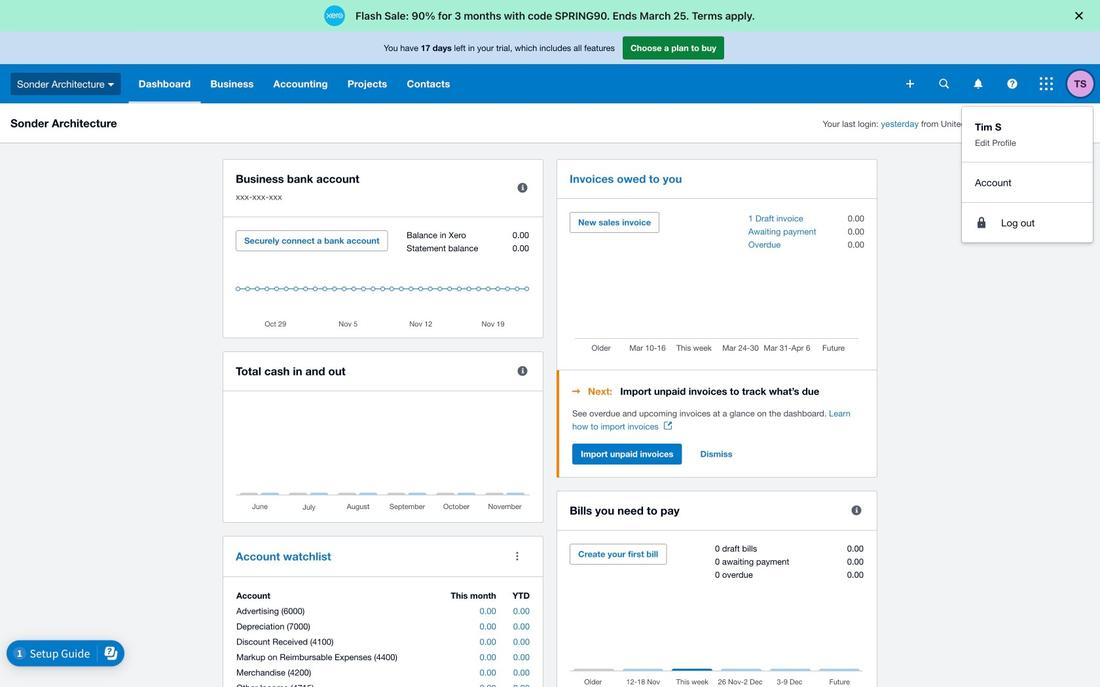 Task type: vqa. For each thing, say whether or not it's contained in the screenshot.
DO in Dropdown Button
no



Task type: describe. For each thing, give the bounding box(es) containing it.
0 horizontal spatial svg image
[[906, 80, 914, 88]]

empty state bank feed widget with a tooltip explaining the feature. includes a 'securely connect a bank account' button and a data-less flat line graph marking four weekly dates, indicating future account balance tracking. image
[[236, 231, 530, 328]]

empty state widget for the total cash in and out feature, displaying a column graph summarising bank transaction data as total money in versus total money out across all connected bank accounts, enabling a visual comparison of the two amounts. image
[[236, 405, 530, 513]]



Task type: locate. For each thing, give the bounding box(es) containing it.
panel body document
[[572, 407, 864, 434], [572, 407, 864, 434]]

opens in a new tab image
[[664, 422, 672, 430]]

heading
[[572, 384, 864, 400]]

1 horizontal spatial svg image
[[939, 79, 949, 89]]

list box
[[962, 107, 1093, 243]]

1 horizontal spatial svg image
[[1008, 79, 1017, 89]]

group
[[962, 107, 1093, 243]]

0 horizontal spatial svg image
[[108, 83, 114, 86]]

banner
[[0, 31, 1100, 243]]

svg image
[[939, 79, 949, 89], [974, 79, 983, 89], [906, 80, 914, 88]]

accounts watchlist options image
[[504, 544, 530, 570]]

2 horizontal spatial svg image
[[974, 79, 983, 89]]

empty state of the bills widget with a 'create your first bill' button and an unpopulated column graph. image
[[570, 544, 864, 688]]

2 horizontal spatial svg image
[[1040, 77, 1053, 90]]

svg image
[[1040, 77, 1053, 90], [1008, 79, 1017, 89], [108, 83, 114, 86]]

dialog
[[0, 0, 1100, 31]]



